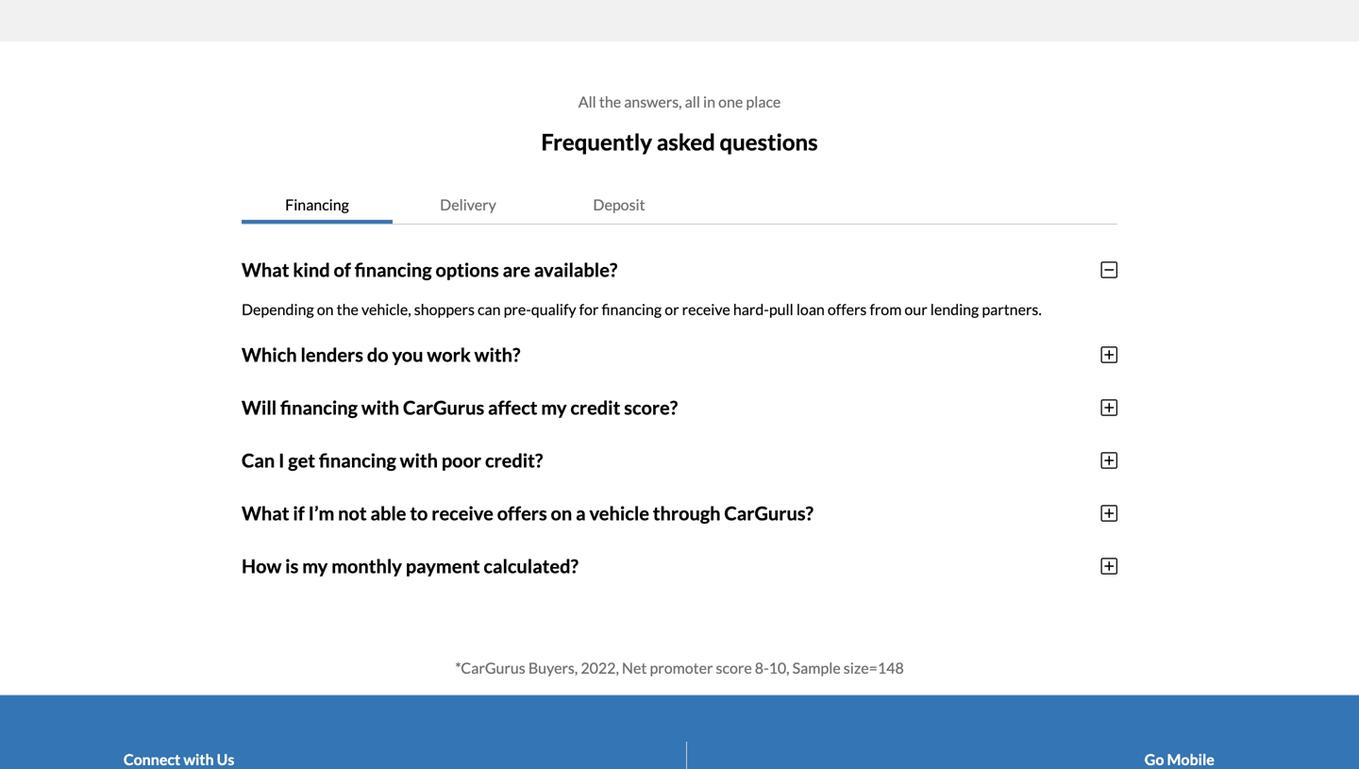 Task type: locate. For each thing, give the bounding box(es) containing it.
tab list containing financing
[[242, 186, 1118, 224]]

what
[[242, 258, 289, 281], [242, 502, 289, 525]]

0 vertical spatial what
[[242, 258, 289, 281]]

0 horizontal spatial on
[[317, 300, 334, 318]]

plus square image for how is my monthly payment calculated?
[[1101, 557, 1118, 576]]

0 vertical spatial with
[[361, 396, 399, 419]]

my
[[541, 396, 567, 419], [302, 555, 328, 577]]

0 horizontal spatial receive
[[432, 502, 493, 525]]

2 vertical spatial with
[[183, 750, 214, 769]]

2 plus square image from the top
[[1101, 398, 1118, 417]]

0 vertical spatial on
[[317, 300, 334, 318]]

4 plus square image from the top
[[1101, 557, 1118, 576]]

0 horizontal spatial offers
[[497, 502, 547, 525]]

on
[[317, 300, 334, 318], [551, 502, 572, 525]]

can i get financing with poor credit? button
[[242, 434, 1118, 487]]

with left us
[[183, 750, 214, 769]]

affect
[[488, 396, 538, 419]]

the
[[599, 92, 621, 111], [337, 300, 359, 318]]

can i get financing with poor credit?
[[242, 449, 543, 472]]

how is my monthly payment calculated?
[[242, 555, 579, 577]]

1 vertical spatial offers
[[497, 502, 547, 525]]

plus square image inside how is my monthly payment calculated? dropdown button
[[1101, 557, 1118, 576]]

financing inside what kind of financing options are available? dropdown button
[[355, 258, 432, 281]]

vehicle
[[589, 502, 649, 525]]

with left poor on the left
[[400, 449, 438, 472]]

size=148
[[844, 659, 904, 677]]

on left 'a'
[[551, 502, 572, 525]]

connect
[[123, 750, 181, 769]]

will financing with cargurus affect my credit score?
[[242, 396, 678, 419]]

if
[[293, 502, 305, 525]]

1 plus square image from the top
[[1101, 345, 1118, 364]]

on inside dropdown button
[[551, 502, 572, 525]]

deposit
[[593, 195, 645, 214]]

which
[[242, 343, 297, 366]]

2 what from the top
[[242, 502, 289, 525]]

0 horizontal spatial the
[[337, 300, 359, 318]]

frequently
[[541, 128, 652, 155]]

will
[[242, 396, 277, 419]]

are
[[503, 258, 530, 281]]

what if i'm not able to receive offers on a vehicle through cargurus?
[[242, 502, 814, 525]]

financing down lenders
[[280, 396, 358, 419]]

all
[[578, 92, 596, 111]]

qualify
[[531, 300, 576, 318]]

offers inside dropdown button
[[497, 502, 547, 525]]

what up depending
[[242, 258, 289, 281]]

financing up 'vehicle,'
[[355, 258, 432, 281]]

receive right to
[[432, 502, 493, 525]]

delivery tab
[[393, 186, 544, 224]]

receive inside dropdown button
[[432, 502, 493, 525]]

plus square image inside can i get financing with poor credit? dropdown button
[[1101, 451, 1118, 470]]

i'm
[[308, 502, 334, 525]]

not
[[338, 502, 367, 525]]

buyers,
[[528, 659, 578, 677]]

pull
[[769, 300, 794, 318]]

financing
[[355, 258, 432, 281], [602, 300, 662, 318], [280, 396, 358, 419], [319, 449, 396, 472]]

receive right the "or"
[[682, 300, 730, 318]]

financing left the "or"
[[602, 300, 662, 318]]

1 what from the top
[[242, 258, 289, 281]]

3 plus square image from the top
[[1101, 451, 1118, 470]]

offers
[[828, 300, 867, 318], [497, 502, 547, 525]]

on down the kind
[[317, 300, 334, 318]]

0 vertical spatial receive
[[682, 300, 730, 318]]

the right all
[[599, 92, 621, 111]]

0 vertical spatial the
[[599, 92, 621, 111]]

plus square image inside "will financing with cargurus affect my credit score?" dropdown button
[[1101, 398, 1118, 417]]

partners.
[[982, 300, 1042, 318]]

score
[[716, 659, 752, 677]]

questions
[[720, 128, 818, 155]]

1 horizontal spatial on
[[551, 502, 572, 525]]

plus square image
[[1101, 345, 1118, 364], [1101, 398, 1118, 417], [1101, 451, 1118, 470], [1101, 557, 1118, 576]]

is
[[285, 555, 299, 577]]

the left 'vehicle,'
[[337, 300, 359, 318]]

my right affect
[[541, 396, 567, 419]]

mobile
[[1167, 750, 1215, 769]]

1 horizontal spatial my
[[541, 396, 567, 419]]

a
[[576, 502, 586, 525]]

with
[[361, 396, 399, 419], [400, 449, 438, 472], [183, 750, 214, 769]]

credit
[[570, 396, 620, 419]]

financing up the not
[[319, 449, 396, 472]]

1 vertical spatial receive
[[432, 502, 493, 525]]

offers down credit?
[[497, 502, 547, 525]]

what left if
[[242, 502, 289, 525]]

1 vertical spatial on
[[551, 502, 572, 525]]

of
[[334, 258, 351, 281]]

1 horizontal spatial offers
[[828, 300, 867, 318]]

can
[[478, 300, 501, 318]]

with down which lenders do you work with?
[[361, 396, 399, 419]]

cargurus
[[403, 396, 484, 419]]

frequently asked questions
[[541, 128, 818, 155]]

will financing with cargurus affect my credit score? button
[[242, 381, 1118, 434]]

through
[[653, 502, 721, 525]]

1 vertical spatial what
[[242, 502, 289, 525]]

financing
[[285, 195, 349, 214]]

tab list
[[242, 186, 1118, 224]]

1 horizontal spatial the
[[599, 92, 621, 111]]

available?
[[534, 258, 618, 281]]

1 vertical spatial the
[[337, 300, 359, 318]]

net
[[622, 659, 647, 677]]

0 horizontal spatial my
[[302, 555, 328, 577]]

depending on the vehicle, shoppers can pre-qualify for financing or receive hard-pull loan offers from our lending partners.
[[242, 300, 1042, 318]]

delivery
[[440, 195, 496, 214]]

receive
[[682, 300, 730, 318], [432, 502, 493, 525]]

payment
[[406, 555, 480, 577]]

offers right loan
[[828, 300, 867, 318]]

plus square image inside which lenders do you work with? dropdown button
[[1101, 345, 1118, 364]]

work
[[427, 343, 471, 366]]

loan
[[796, 300, 825, 318]]

my right the is
[[302, 555, 328, 577]]

from
[[870, 300, 902, 318]]

options
[[436, 258, 499, 281]]



Task type: vqa. For each thing, say whether or not it's contained in the screenshot.
the save 20% on the full autocheck vehicle history report
no



Task type: describe. For each thing, give the bounding box(es) containing it.
credit?
[[485, 449, 543, 472]]

10,
[[769, 659, 790, 677]]

0 vertical spatial my
[[541, 396, 567, 419]]

which lenders do you work with? button
[[242, 328, 1118, 381]]

go mobile
[[1145, 750, 1215, 769]]

financing inside "will financing with cargurus affect my credit score?" dropdown button
[[280, 396, 358, 419]]

or
[[665, 300, 679, 318]]

financing tab
[[242, 186, 393, 224]]

plus square image for which lenders do you work with?
[[1101, 345, 1118, 364]]

8-
[[755, 659, 769, 677]]

how is my monthly payment calculated? button
[[242, 540, 1118, 593]]

hard-
[[733, 300, 769, 318]]

depending
[[242, 300, 314, 318]]

*cargurus
[[455, 659, 526, 677]]

lenders
[[301, 343, 363, 366]]

get
[[288, 449, 315, 472]]

all the answers, all in one place
[[578, 92, 781, 111]]

monthly
[[331, 555, 402, 577]]

answers,
[[624, 92, 682, 111]]

plus square image for will financing with cargurus affect my credit score?
[[1101, 398, 1118, 417]]

plus square image for can i get financing with poor credit?
[[1101, 451, 1118, 470]]

how
[[242, 555, 282, 577]]

for
[[579, 300, 599, 318]]

2022,
[[581, 659, 619, 677]]

cargurus?
[[724, 502, 814, 525]]

shoppers
[[414, 300, 475, 318]]

can
[[242, 449, 275, 472]]

*cargurus buyers, 2022, net promoter score 8-10, sample size=148
[[455, 659, 904, 677]]

place
[[746, 92, 781, 111]]

with?
[[474, 343, 520, 366]]

which lenders do you work with?
[[242, 343, 520, 366]]

our
[[905, 300, 928, 318]]

plus square image
[[1101, 504, 1118, 523]]

what if i'm not able to receive offers on a vehicle through cargurus? button
[[242, 487, 1118, 540]]

poor
[[442, 449, 481, 472]]

calculated?
[[484, 555, 579, 577]]

sample
[[793, 659, 841, 677]]

i
[[279, 449, 284, 472]]

what for what if i'm not able to receive offers on a vehicle through cargurus?
[[242, 502, 289, 525]]

you
[[392, 343, 423, 366]]

us
[[217, 750, 234, 769]]

1 vertical spatial with
[[400, 449, 438, 472]]

deposit tab
[[544, 186, 695, 224]]

what kind of financing options are available?
[[242, 258, 618, 281]]

minus square image
[[1101, 260, 1118, 279]]

lending
[[930, 300, 979, 318]]

0 vertical spatial offers
[[828, 300, 867, 318]]

connect with us
[[123, 750, 234, 769]]

go
[[1145, 750, 1164, 769]]

vehicle,
[[361, 300, 411, 318]]

in
[[703, 92, 716, 111]]

kind
[[293, 258, 330, 281]]

what for what kind of financing options are available?
[[242, 258, 289, 281]]

do
[[367, 343, 389, 366]]

asked
[[657, 128, 715, 155]]

financing inside can i get financing with poor credit? dropdown button
[[319, 449, 396, 472]]

able
[[370, 502, 406, 525]]

all
[[685, 92, 700, 111]]

one
[[718, 92, 743, 111]]

promoter
[[650, 659, 713, 677]]

1 vertical spatial my
[[302, 555, 328, 577]]

pre-
[[504, 300, 531, 318]]

score?
[[624, 396, 678, 419]]

what kind of financing options are available? button
[[242, 243, 1118, 296]]

to
[[410, 502, 428, 525]]

1 horizontal spatial receive
[[682, 300, 730, 318]]



